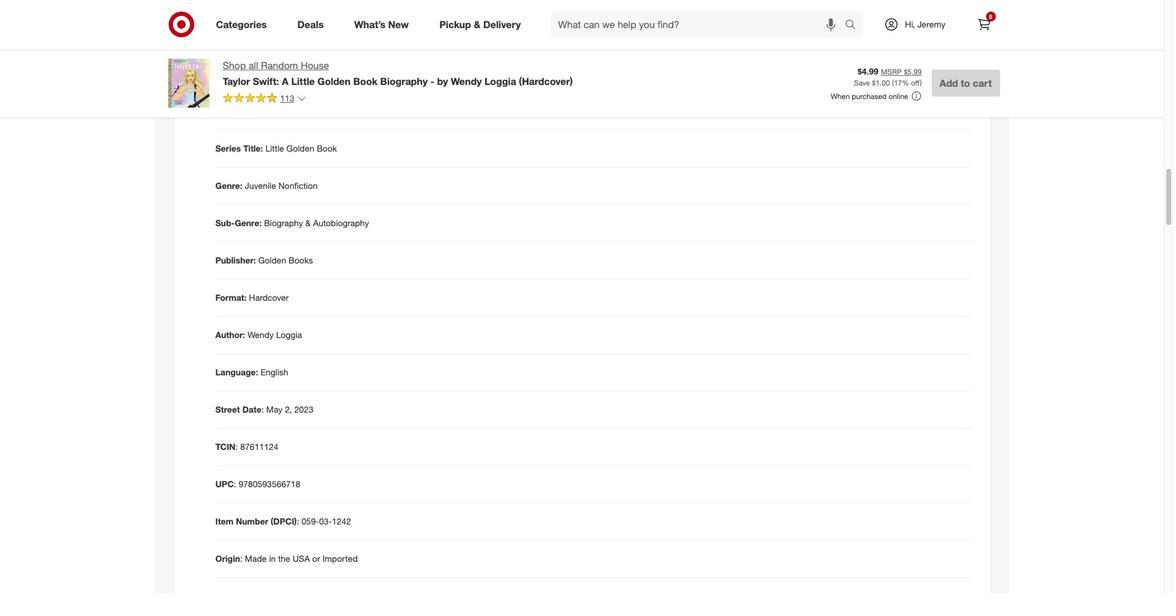 Task type: describe. For each thing, give the bounding box(es) containing it.
specifications button
[[184, 24, 981, 63]]

genre: juvenile nonfiction
[[216, 180, 318, 191]]

$4.99 msrp $5.99 save $ 1.00 ( 17 % off )
[[855, 66, 922, 88]]

hardcover
[[249, 292, 289, 302]]

What can we help you find? suggestions appear below search field
[[551, 11, 849, 38]]

wendy inside shop all random house taylor swift: a little golden book biography - by  wendy loggia (hardcover)
[[451, 75, 482, 87]]

1 vertical spatial number
[[236, 516, 269, 526]]

little inside shop all random house taylor swift: a little golden book biography - by  wendy loggia (hardcover)
[[291, 75, 315, 87]]

jeremy
[[918, 19, 946, 29]]

0 horizontal spatial &
[[306, 218, 311, 228]]

-
[[431, 75, 435, 87]]

$5.99
[[905, 67, 922, 76]]

all
[[249, 59, 258, 72]]

a
[[282, 75, 289, 87]]

upc
[[216, 479, 234, 489]]

tcin : 87611124
[[216, 441, 279, 452]]

of
[[250, 106, 259, 116]]

what's new
[[354, 18, 409, 30]]

: for 87611124
[[236, 441, 238, 452]]

113
[[280, 93, 295, 103]]

purchased
[[852, 91, 887, 101]]

house
[[301, 59, 329, 72]]

shop all random house taylor swift: a little golden book biography - by  wendy loggia (hardcover)
[[223, 59, 573, 87]]

9780593566718
[[239, 479, 301, 489]]

0 horizontal spatial biography
[[264, 218, 303, 228]]

8 link
[[971, 11, 998, 38]]

sub-
[[216, 218, 235, 228]]

0 horizontal spatial book
[[317, 143, 337, 153]]

(dpci)
[[271, 516, 297, 526]]

delivery
[[484, 18, 521, 30]]

1 vertical spatial genre:
[[235, 218, 262, 228]]

juvenile
[[245, 180, 276, 191]]

item number (dpci) : 059-03-1242
[[216, 516, 351, 526]]

item
[[216, 516, 234, 526]]

book inside shop all random house taylor swift: a little golden book biography - by  wendy loggia (hardcover)
[[353, 75, 378, 87]]

off
[[912, 79, 920, 88]]

87611124
[[240, 441, 279, 452]]

1242
[[332, 516, 351, 526]]

what's new link
[[344, 11, 424, 38]]

language: english
[[216, 367, 288, 377]]

age:
[[262, 68, 280, 79]]

2 vertical spatial golden
[[259, 255, 286, 265]]

new
[[388, 18, 409, 30]]

suggested age: 3-6 years
[[216, 68, 318, 79]]

golden inside shop all random house taylor swift: a little golden book biography - by  wendy loggia (hardcover)
[[318, 75, 351, 87]]

hi, jeremy
[[906, 19, 946, 29]]

add
[[940, 77, 959, 89]]

online
[[889, 91, 909, 101]]

author:
[[216, 329, 245, 340]]

books
[[289, 255, 313, 265]]

in
[[269, 553, 276, 564]]

format: hardcover
[[216, 292, 289, 302]]

upc : 9780593566718
[[216, 479, 301, 489]]

the
[[278, 553, 290, 564]]

0 horizontal spatial loggia
[[276, 329, 302, 340]]

autobiography
[[313, 218, 369, 228]]

categories link
[[206, 11, 282, 38]]

nonfiction
[[279, 180, 318, 191]]

8
[[990, 13, 993, 20]]

street
[[216, 404, 240, 414]]

msrp
[[882, 67, 903, 76]]

add to cart
[[940, 77, 993, 89]]

specifications
[[216, 36, 294, 50]]

usa
[[293, 553, 310, 564]]

or
[[313, 553, 320, 564]]

by
[[437, 75, 448, 87]]

street date : may 2, 2023
[[216, 404, 314, 414]]

when
[[831, 91, 850, 101]]

years
[[298, 68, 318, 79]]

%
[[903, 79, 910, 88]]

series title: little golden book
[[216, 143, 337, 153]]

113 link
[[223, 92, 307, 106]]

(
[[893, 79, 895, 88]]

hi,
[[906, 19, 916, 29]]

17
[[895, 79, 903, 88]]

publisher: golden books
[[216, 255, 313, 265]]

: left 059-
[[297, 516, 299, 526]]



Task type: vqa. For each thing, say whether or not it's contained in the screenshot.


Task type: locate. For each thing, give the bounding box(es) containing it.
loggia inside shop all random house taylor swift: a little golden book biography - by  wendy loggia (hardcover)
[[485, 75, 517, 87]]

1 vertical spatial &
[[306, 218, 311, 228]]

1 vertical spatial golden
[[287, 143, 315, 153]]

pickup & delivery
[[440, 18, 521, 30]]

may
[[266, 404, 283, 414]]

3-
[[282, 68, 290, 79]]

$
[[873, 79, 876, 88]]

book down 'what's' at the top left
[[353, 75, 378, 87]]

0 vertical spatial number
[[216, 106, 248, 116]]

: left 87611124
[[236, 441, 238, 452]]

imported
[[323, 553, 358, 564]]

to
[[961, 77, 971, 89]]

&
[[474, 18, 481, 30], [306, 218, 311, 228]]

: for 9780593566718
[[234, 479, 236, 489]]

0 horizontal spatial little
[[266, 143, 284, 153]]

2023
[[295, 404, 314, 414]]

series
[[216, 143, 241, 153]]

: left made
[[240, 553, 243, 564]]

03-
[[319, 516, 332, 526]]

wendy right by at the left of page
[[451, 75, 482, 87]]

book
[[353, 75, 378, 87], [317, 143, 337, 153]]

(hardcover)
[[519, 75, 573, 87]]

$4.99
[[858, 66, 879, 76]]

6
[[290, 68, 295, 79]]

format:
[[216, 292, 247, 302]]

number left of
[[216, 106, 248, 116]]

0 vertical spatial biography
[[381, 75, 428, 87]]

biography down nonfiction
[[264, 218, 303, 228]]

search button
[[840, 11, 870, 40]]

1 horizontal spatial wendy
[[451, 75, 482, 87]]

suggested
[[216, 68, 259, 79]]

biography left -
[[381, 75, 428, 87]]

loggia up english
[[276, 329, 302, 340]]

1 vertical spatial wendy
[[248, 329, 274, 340]]

1 horizontal spatial little
[[291, 75, 315, 87]]

:
[[262, 404, 264, 414], [236, 441, 238, 452], [234, 479, 236, 489], [297, 516, 299, 526], [240, 553, 243, 564]]

1 vertical spatial little
[[266, 143, 284, 153]]

origin
[[216, 553, 240, 564]]

title:
[[244, 143, 263, 153]]

number of pages:
[[216, 106, 288, 116]]

1 vertical spatial book
[[317, 143, 337, 153]]

loggia
[[485, 75, 517, 87], [276, 329, 302, 340]]

biography inside shop all random house taylor swift: a little golden book biography - by  wendy loggia (hardcover)
[[381, 75, 428, 87]]

2,
[[285, 404, 292, 414]]

pickup
[[440, 18, 471, 30]]

sub-genre: biography & autobiography
[[216, 218, 369, 228]]

& left autobiography
[[306, 218, 311, 228]]

0 vertical spatial &
[[474, 18, 481, 30]]

golden left books
[[259, 255, 286, 265]]

author: wendy loggia
[[216, 329, 302, 340]]

search
[[840, 19, 870, 32]]

deals link
[[287, 11, 339, 38]]

0 horizontal spatial wendy
[[248, 329, 274, 340]]

1 vertical spatial biography
[[264, 218, 303, 228]]

little right the title: at the left of page
[[266, 143, 284, 153]]

genre:
[[216, 180, 243, 191], [235, 218, 262, 228]]

& right the pickup
[[474, 18, 481, 30]]

image of taylor swift: a little golden book biography - by  wendy loggia (hardcover) image
[[164, 59, 213, 108]]

0 vertical spatial genre:
[[216, 180, 243, 191]]

1 horizontal spatial biography
[[381, 75, 428, 87]]

add to cart button
[[932, 70, 1001, 97]]

loggia left (hardcover)
[[485, 75, 517, 87]]

biography
[[381, 75, 428, 87], [264, 218, 303, 228]]

golden down house
[[318, 75, 351, 87]]

tcin
[[216, 441, 236, 452]]

deals
[[298, 18, 324, 30]]

1.00
[[876, 79, 891, 88]]

date
[[243, 404, 262, 414]]

)
[[920, 79, 922, 88]]

0 vertical spatial little
[[291, 75, 315, 87]]

number right 'item'
[[236, 516, 269, 526]]

1 horizontal spatial book
[[353, 75, 378, 87]]

pages:
[[261, 106, 288, 116]]

: left "9780593566718"
[[234, 479, 236, 489]]

059-
[[302, 516, 319, 526]]

0 vertical spatial golden
[[318, 75, 351, 87]]

0 vertical spatial book
[[353, 75, 378, 87]]

1 horizontal spatial &
[[474, 18, 481, 30]]

1 horizontal spatial loggia
[[485, 75, 517, 87]]

: left may
[[262, 404, 264, 414]]

random
[[261, 59, 298, 72]]

shop
[[223, 59, 246, 72]]

little right a
[[291, 75, 315, 87]]

taylor
[[223, 75, 250, 87]]

0 vertical spatial loggia
[[485, 75, 517, 87]]

origin : made in the usa or imported
[[216, 553, 358, 564]]

categories
[[216, 18, 267, 30]]

save
[[855, 79, 871, 88]]

0 vertical spatial wendy
[[451, 75, 482, 87]]

genre: left juvenile
[[216, 180, 243, 191]]

wendy right author:
[[248, 329, 274, 340]]

book up nonfiction
[[317, 143, 337, 153]]

number
[[216, 106, 248, 116], [236, 516, 269, 526]]

what's
[[354, 18, 386, 30]]

cart
[[974, 77, 993, 89]]

little
[[291, 75, 315, 87], [266, 143, 284, 153]]

golden
[[318, 75, 351, 87], [287, 143, 315, 153], [259, 255, 286, 265]]

: for made in the usa or imported
[[240, 553, 243, 564]]

golden up nonfiction
[[287, 143, 315, 153]]

wendy
[[451, 75, 482, 87], [248, 329, 274, 340]]

genre: down juvenile
[[235, 218, 262, 228]]

made
[[245, 553, 267, 564]]

1 vertical spatial loggia
[[276, 329, 302, 340]]

publisher:
[[216, 255, 256, 265]]

language:
[[216, 367, 258, 377]]



